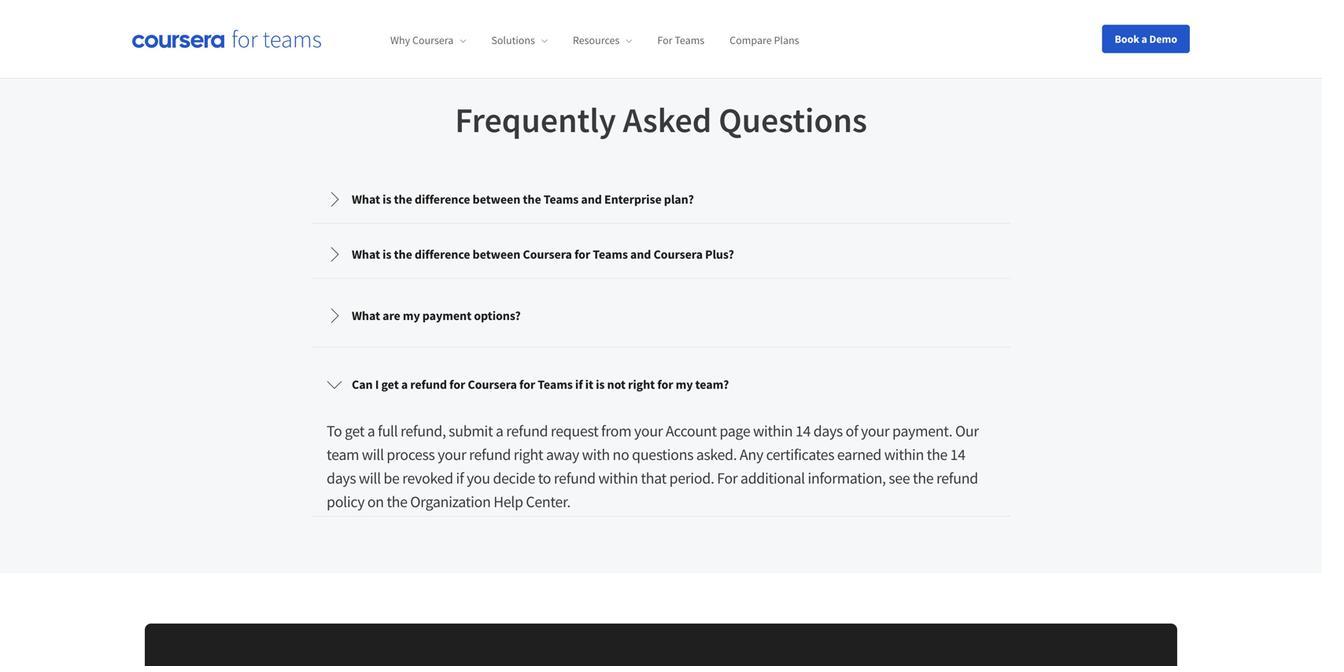 Task type: describe. For each thing, give the bounding box(es) containing it.
page
[[720, 414, 751, 434]]

compare
[[730, 33, 772, 47]]

0 horizontal spatial your
[[438, 438, 467, 458]]

if inside dropdown button
[[576, 370, 583, 386]]

coursera down what is the difference between the teams and enterprise plan?
[[523, 247, 572, 263]]

get inside dropdown button
[[382, 370, 399, 386]]

right inside 'to get a full refund, submit a refund request from your account page within 14 days of your payment. our team will process your refund right away with no questions asked. any certificates earned within the 14 days will be revoked if you decide to refund within that period. for additional information, see the refund policy on the'
[[514, 438, 544, 458]]

book
[[1115, 32, 1140, 46]]

.
[[567, 485, 571, 505]]

resources link
[[573, 33, 633, 47]]

solutions
[[492, 33, 535, 47]]

away
[[546, 438, 580, 458]]

help
[[494, 485, 523, 505]]

0 vertical spatial days
[[814, 414, 843, 434]]

refund up .
[[554, 462, 596, 481]]

for inside 'to get a full refund, submit a refund request from your account page within 14 days of your payment. our team will process your refund right away with no questions asked. any certificates earned within the 14 days will be revoked if you decide to refund within that period. for additional information, see the refund policy on the'
[[717, 462, 738, 481]]

coursera up submit
[[468, 370, 517, 386]]

information,
[[808, 462, 886, 481]]

1 vertical spatial within
[[885, 438, 924, 458]]

additional
[[741, 462, 805, 481]]

payment.
[[893, 414, 953, 434]]

what is the difference between coursera for teams and coursera plus? button
[[314, 233, 1009, 277]]

team
[[327, 438, 359, 458]]

what for what is the difference between coursera for teams and coursera plus?
[[352, 247, 380, 263]]

coursera left plus?
[[654, 247, 703, 263]]

1 vertical spatial and
[[631, 247, 652, 263]]

between for coursera
[[473, 247, 521, 263]]

right inside dropdown button
[[628, 370, 655, 386]]

questions
[[719, 98, 868, 142]]

submit
[[449, 414, 493, 434]]

can i get a refund for coursera for teams if it is not right for my team?
[[352, 370, 729, 386]]

teams down enterprise
[[593, 247, 628, 263]]

teams left it
[[538, 370, 573, 386]]

is for what is the difference between the teams and enterprise plan?
[[383, 192, 392, 208]]

questions
[[632, 438, 694, 458]]

0 horizontal spatial for
[[658, 33, 673, 47]]

request
[[551, 414, 599, 434]]

any
[[740, 438, 764, 458]]

1 vertical spatial days
[[327, 462, 356, 481]]

my inside dropdown button
[[403, 308, 420, 324]]

our
[[956, 414, 979, 434]]

what are my payment options?
[[352, 308, 521, 324]]

1 vertical spatial 14
[[951, 438, 966, 458]]

it
[[586, 370, 594, 386]]

with
[[582, 438, 610, 458]]

if inside 'to get a full refund, submit a refund request from your account page within 14 days of your payment. our team will process your refund right away with no questions asked. any certificates earned within the 14 days will be revoked if you decide to refund within that period. for additional information, see the refund policy on the'
[[456, 462, 464, 481]]

on
[[368, 485, 384, 505]]

plans
[[774, 33, 800, 47]]

of
[[846, 414, 859, 434]]

0 vertical spatial will
[[362, 438, 384, 458]]

a right submit
[[496, 414, 504, 434]]

can
[[352, 370, 373, 386]]

options?
[[474, 308, 521, 324]]

a left full at the left bottom of page
[[368, 414, 375, 434]]

be
[[384, 462, 400, 481]]

to
[[327, 414, 342, 434]]

what for what are my payment options?
[[352, 308, 380, 324]]

to
[[538, 462, 551, 481]]

refund up away
[[506, 414, 548, 434]]

compare plans
[[730, 33, 800, 47]]

enterprise
[[605, 192, 662, 208]]

center
[[526, 485, 567, 505]]

payment
[[423, 308, 472, 324]]

2 horizontal spatial your
[[861, 414, 890, 434]]

period.
[[670, 462, 715, 481]]

refund,
[[401, 414, 446, 434]]

for teams link
[[658, 33, 705, 47]]



Task type: vqa. For each thing, say whether or not it's contained in the screenshot.
enterprise
yes



Task type: locate. For each thing, give the bounding box(es) containing it.
1 horizontal spatial and
[[631, 247, 652, 263]]

frequently asked questions
[[455, 98, 868, 142]]

what inside dropdown button
[[352, 308, 380, 324]]

will
[[362, 438, 384, 458], [359, 462, 381, 481]]

3 what from the top
[[352, 308, 380, 324]]

what is the difference between the teams and enterprise plan?
[[352, 192, 694, 208]]

0 vertical spatial within
[[754, 414, 793, 434]]

0 vertical spatial right
[[628, 370, 655, 386]]

1 horizontal spatial my
[[676, 370, 693, 386]]

your down submit
[[438, 438, 467, 458]]

within
[[754, 414, 793, 434], [885, 438, 924, 458], [599, 462, 638, 481]]

0 vertical spatial if
[[576, 370, 583, 386]]

14 up certificates
[[796, 414, 811, 434]]

will left be
[[359, 462, 381, 481]]

earned
[[838, 438, 882, 458]]

days
[[814, 414, 843, 434], [327, 462, 356, 481]]

see
[[889, 462, 911, 481]]

a
[[1142, 32, 1148, 46], [401, 370, 408, 386], [368, 414, 375, 434], [496, 414, 504, 434]]

my left team?
[[676, 370, 693, 386]]

certificates
[[767, 438, 835, 458]]

0 vertical spatial for
[[658, 33, 673, 47]]

refund down our
[[937, 462, 979, 481]]

what is the difference between coursera for teams and coursera plus?
[[352, 247, 735, 263]]

from
[[602, 414, 632, 434]]

right
[[628, 370, 655, 386], [514, 438, 544, 458]]

difference for the
[[415, 192, 470, 208]]

2 horizontal spatial within
[[885, 438, 924, 458]]

1 horizontal spatial get
[[382, 370, 399, 386]]

plus?
[[706, 247, 735, 263]]

a inside button
[[1142, 32, 1148, 46]]

not
[[608, 370, 626, 386]]

get right to
[[345, 414, 365, 434]]

and
[[581, 192, 602, 208], [631, 247, 652, 263]]

2 vertical spatial what
[[352, 308, 380, 324]]

no
[[613, 438, 630, 458]]

your up questions
[[635, 414, 663, 434]]

is for what is the difference between coursera for teams and coursera plus?
[[383, 247, 392, 263]]

resources
[[573, 33, 620, 47]]

account
[[666, 414, 717, 434]]

demo
[[1150, 32, 1178, 46]]

between up what is the difference between coursera for teams and coursera plus?
[[473, 192, 521, 208]]

0 horizontal spatial within
[[599, 462, 638, 481]]

teams up what is the difference between coursera for teams and coursera plus?
[[544, 192, 579, 208]]

1 between from the top
[[473, 192, 521, 208]]

within up any at the right of the page
[[754, 414, 793, 434]]

0 vertical spatial and
[[581, 192, 602, 208]]

refund inside dropdown button
[[410, 370, 447, 386]]

get right "i"
[[382, 370, 399, 386]]

organization help center link
[[410, 485, 567, 505]]

decide
[[493, 462, 535, 481]]

for teams
[[658, 33, 705, 47]]

between
[[473, 192, 521, 208], [473, 247, 521, 263]]

coursera for teams image
[[132, 30, 321, 48]]

days down "team"
[[327, 462, 356, 481]]

2 vertical spatial within
[[599, 462, 638, 481]]

1 horizontal spatial if
[[576, 370, 583, 386]]

1 vertical spatial get
[[345, 414, 365, 434]]

book a demo
[[1115, 32, 1178, 46]]

can i get a refund for coursera for teams if it is not right for my team? button
[[314, 356, 1009, 400]]

0 horizontal spatial right
[[514, 438, 544, 458]]

asked
[[623, 98, 712, 142]]

why coursera link
[[391, 33, 466, 47]]

asked.
[[697, 438, 737, 458]]

1 vertical spatial what
[[352, 247, 380, 263]]

team?
[[696, 370, 729, 386]]

within down no
[[599, 462, 638, 481]]

14
[[796, 414, 811, 434], [951, 438, 966, 458]]

compare plans link
[[730, 33, 800, 47]]

if
[[576, 370, 583, 386], [456, 462, 464, 481]]

0 horizontal spatial if
[[456, 462, 464, 481]]

i
[[375, 370, 379, 386]]

0 horizontal spatial and
[[581, 192, 602, 208]]

0 vertical spatial what
[[352, 192, 380, 208]]

1 vertical spatial for
[[717, 462, 738, 481]]

1 vertical spatial my
[[676, 370, 693, 386]]

process
[[387, 438, 435, 458]]

1 horizontal spatial right
[[628, 370, 655, 386]]

1 vertical spatial between
[[473, 247, 521, 263]]

your
[[635, 414, 663, 434], [861, 414, 890, 434], [438, 438, 467, 458]]

why coursera
[[391, 33, 454, 47]]

why
[[391, 33, 410, 47]]

coursera
[[413, 33, 454, 47], [523, 247, 572, 263], [654, 247, 703, 263], [468, 370, 517, 386]]

1 horizontal spatial within
[[754, 414, 793, 434]]

get
[[382, 370, 399, 386], [345, 414, 365, 434]]

1 vertical spatial will
[[359, 462, 381, 481]]

0 horizontal spatial get
[[345, 414, 365, 434]]

teams
[[675, 33, 705, 47], [544, 192, 579, 208], [593, 247, 628, 263], [538, 370, 573, 386]]

2 between from the top
[[473, 247, 521, 263]]

the
[[394, 192, 412, 208], [523, 192, 542, 208], [394, 247, 412, 263], [927, 438, 948, 458], [913, 462, 934, 481], [387, 485, 408, 505]]

1 difference from the top
[[415, 192, 470, 208]]

for
[[575, 247, 591, 263], [450, 370, 466, 386], [520, 370, 536, 386], [658, 370, 674, 386]]

1 what from the top
[[352, 192, 380, 208]]

and down enterprise
[[631, 247, 652, 263]]

refund up you
[[469, 438, 511, 458]]

0 horizontal spatial my
[[403, 308, 420, 324]]

0 vertical spatial get
[[382, 370, 399, 386]]

what for what is the difference between the teams and enterprise plan?
[[352, 192, 380, 208]]

for
[[658, 33, 673, 47], [717, 462, 738, 481]]

get inside 'to get a full refund, submit a refund request from your account page within 14 days of your payment. our team will process your refund right away with no questions asked. any certificates earned within the 14 days will be revoked if you decide to refund within that period. for additional information, see the refund policy on the'
[[345, 414, 365, 434]]

and left enterprise
[[581, 192, 602, 208]]

0 vertical spatial 14
[[796, 414, 811, 434]]

organization
[[410, 485, 491, 505]]

for right resources 'link'
[[658, 33, 673, 47]]

your right of
[[861, 414, 890, 434]]

difference for coursera
[[415, 247, 470, 263]]

between down what is the difference between the teams and enterprise plan?
[[473, 247, 521, 263]]

0 vertical spatial my
[[403, 308, 420, 324]]

full
[[378, 414, 398, 434]]

1 vertical spatial is
[[383, 247, 392, 263]]

solutions link
[[492, 33, 548, 47]]

2 difference from the top
[[415, 247, 470, 263]]

my inside dropdown button
[[676, 370, 693, 386]]

within up see
[[885, 438, 924, 458]]

1 vertical spatial right
[[514, 438, 544, 458]]

what is the difference between the teams and enterprise plan? button
[[314, 178, 1009, 222]]

a right "i"
[[401, 370, 408, 386]]

2 vertical spatial is
[[596, 370, 605, 386]]

is
[[383, 192, 392, 208], [383, 247, 392, 263], [596, 370, 605, 386]]

policy
[[327, 485, 365, 505]]

1 horizontal spatial days
[[814, 414, 843, 434]]

between for the
[[473, 192, 521, 208]]

0 vertical spatial difference
[[415, 192, 470, 208]]

1 horizontal spatial your
[[635, 414, 663, 434]]

1 horizontal spatial 14
[[951, 438, 966, 458]]

right right not
[[628, 370, 655, 386]]

2 what from the top
[[352, 247, 380, 263]]

1 vertical spatial difference
[[415, 247, 470, 263]]

refund up refund,
[[410, 370, 447, 386]]

that
[[641, 462, 667, 481]]

plan?
[[664, 192, 694, 208]]

if left you
[[456, 462, 464, 481]]

right up the decide
[[514, 438, 544, 458]]

to get a full refund, submit a refund request from your account page within 14 days of your payment. our team will process your refund right away with no questions asked. any certificates earned within the 14 days will be revoked if you decide to refund within that period. for additional information, see the refund policy on the
[[327, 414, 979, 505]]

refund
[[410, 370, 447, 386], [506, 414, 548, 434], [469, 438, 511, 458], [554, 462, 596, 481], [937, 462, 979, 481]]

difference
[[415, 192, 470, 208], [415, 247, 470, 263]]

you
[[467, 462, 490, 481]]

0 horizontal spatial days
[[327, 462, 356, 481]]

0 vertical spatial between
[[473, 192, 521, 208]]

a inside dropdown button
[[401, 370, 408, 386]]

1 vertical spatial if
[[456, 462, 464, 481]]

are
[[383, 308, 401, 324]]

revoked
[[403, 462, 453, 481]]

organization help center .
[[410, 485, 571, 505]]

a right book
[[1142, 32, 1148, 46]]

0 horizontal spatial 14
[[796, 414, 811, 434]]

my right are
[[403, 308, 420, 324]]

what
[[352, 192, 380, 208], [352, 247, 380, 263], [352, 308, 380, 324]]

book a demo button
[[1103, 25, 1191, 53]]

if left it
[[576, 370, 583, 386]]

will down full at the left bottom of page
[[362, 438, 384, 458]]

14 down our
[[951, 438, 966, 458]]

frequently
[[455, 98, 616, 142]]

for down the asked.
[[717, 462, 738, 481]]

teams left compare
[[675, 33, 705, 47]]

my
[[403, 308, 420, 324], [676, 370, 693, 386]]

0 vertical spatial is
[[383, 192, 392, 208]]

coursera right why
[[413, 33, 454, 47]]

what are my payment options? button
[[314, 294, 1009, 338]]

1 horizontal spatial for
[[717, 462, 738, 481]]

days left of
[[814, 414, 843, 434]]



